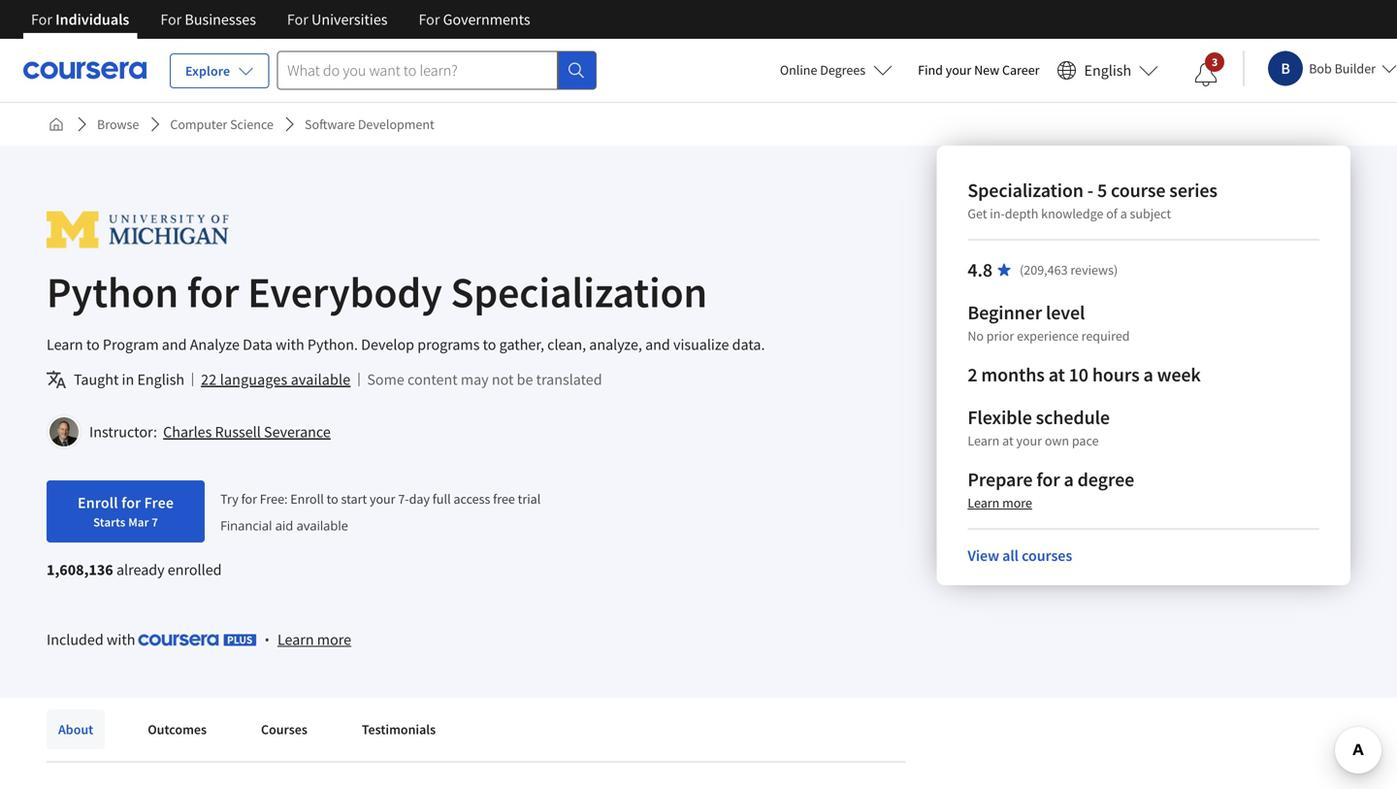 Task type: locate. For each thing, give the bounding box(es) containing it.
for inside try for free: enroll to start your 7-day full access free trial financial aid available
[[241, 490, 257, 507]]

for for python
[[187, 265, 239, 319]]

for left 'individuals' at the top left of the page
[[31, 10, 52, 29]]

explore button
[[170, 53, 269, 88]]

charles russell severance link
[[163, 422, 331, 442]]

specialization up the clean,
[[451, 265, 708, 319]]

0 horizontal spatial and
[[162, 335, 187, 354]]

for right "try"
[[241, 490, 257, 507]]

enrolled
[[168, 560, 222, 579]]

2 horizontal spatial a
[[1144, 363, 1154, 387]]

0 horizontal spatial learn more link
[[278, 628, 351, 651]]

for
[[187, 265, 239, 319], [1037, 467, 1061, 492], [241, 490, 257, 507], [121, 493, 141, 513]]

1 for from the left
[[31, 10, 52, 29]]

enroll right free:
[[291, 490, 324, 507]]

for down own
[[1037, 467, 1061, 492]]

free
[[493, 490, 515, 507]]

2 horizontal spatial your
[[1017, 432, 1043, 449]]

your left own
[[1017, 432, 1043, 449]]

1 horizontal spatial a
[[1121, 205, 1128, 222]]

1 horizontal spatial english
[[1085, 61, 1132, 80]]

1 vertical spatial available
[[297, 517, 348, 534]]

22 languages available button
[[201, 368, 351, 391]]

to up taught
[[86, 335, 100, 354]]

2 for from the left
[[160, 10, 182, 29]]

level
[[1046, 300, 1086, 325]]

prior
[[987, 327, 1015, 345]]

instructor:
[[89, 422, 157, 442]]

experience
[[1017, 327, 1079, 345]]

learn more link down prepare
[[968, 494, 1033, 512]]

at
[[1049, 363, 1066, 387], [1003, 432, 1014, 449]]

0 vertical spatial at
[[1049, 363, 1066, 387]]

for for prepare
[[1037, 467, 1061, 492]]

for inside prepare for a degree learn more
[[1037, 467, 1061, 492]]

more inside prepare for a degree learn more
[[1003, 494, 1033, 512]]

1 horizontal spatial and
[[646, 335, 671, 354]]

1 vertical spatial learn more link
[[278, 628, 351, 651]]

with right data
[[276, 335, 305, 354]]

aid
[[275, 517, 293, 534]]

career
[[1003, 61, 1040, 79]]

0 horizontal spatial enroll
[[78, 493, 118, 513]]

learn inside flexible schedule learn at your own pace
[[968, 432, 1000, 449]]

enroll
[[291, 490, 324, 507], [78, 493, 118, 513]]

3 for from the left
[[287, 10, 309, 29]]

enroll inside try for free: enroll to start your 7-day full access free trial financial aid available
[[291, 490, 324, 507]]

0 vertical spatial english
[[1085, 61, 1132, 80]]

0 vertical spatial a
[[1121, 205, 1128, 222]]

programs
[[418, 335, 480, 354]]

a left week
[[1144, 363, 1154, 387]]

more right •
[[317, 630, 351, 649]]

for up what do you want to learn? text box
[[419, 10, 440, 29]]

2 horizontal spatial to
[[483, 335, 496, 354]]

your left 7- on the left of the page
[[370, 490, 396, 507]]

0 horizontal spatial a
[[1064, 467, 1074, 492]]

learn more link right •
[[278, 628, 351, 651]]

1 vertical spatial more
[[317, 630, 351, 649]]

bob builder
[[1310, 60, 1376, 77]]

prepare for a degree learn more
[[968, 467, 1135, 512]]

translated
[[536, 370, 602, 389]]

7-
[[398, 490, 409, 507]]

online degrees button
[[765, 49, 909, 91]]

for inside enroll for free starts mar 7
[[121, 493, 141, 513]]

2 vertical spatial your
[[370, 490, 396, 507]]

for left businesses
[[160, 10, 182, 29]]

0 vertical spatial learn more link
[[968, 494, 1033, 512]]

0 vertical spatial with
[[276, 335, 305, 354]]

more down prepare
[[1003, 494, 1033, 512]]

knowledge
[[1042, 205, 1104, 222]]

1 horizontal spatial more
[[1003, 494, 1033, 512]]

to left start
[[327, 490, 338, 507]]

1 horizontal spatial specialization
[[968, 178, 1084, 202]]

a right of
[[1121, 205, 1128, 222]]

1 vertical spatial specialization
[[451, 265, 708, 319]]

computer science link
[[162, 107, 282, 142]]

available down python.
[[291, 370, 351, 389]]

start
[[341, 490, 367, 507]]

python.
[[308, 335, 358, 354]]

enroll up starts
[[78, 493, 118, 513]]

learn down prepare
[[968, 494, 1000, 512]]

your
[[946, 61, 972, 79], [1017, 432, 1043, 449], [370, 490, 396, 507]]

4 for from the left
[[419, 10, 440, 29]]

0 horizontal spatial your
[[370, 490, 396, 507]]

outcomes
[[148, 721, 207, 738]]

0 vertical spatial specialization
[[968, 178, 1084, 202]]

university of michigan image
[[47, 208, 229, 251]]

flexible
[[968, 405, 1033, 430]]

• learn more
[[265, 630, 351, 649]]

for left 'universities'
[[287, 10, 309, 29]]

1 horizontal spatial enroll
[[291, 490, 324, 507]]

home image
[[49, 116, 64, 132]]

beginner level no prior experience required
[[968, 300, 1130, 345]]

4.8
[[968, 258, 993, 282]]

a inside prepare for a degree learn more
[[1064, 467, 1074, 492]]

mar
[[128, 514, 149, 530]]

(209,463 reviews)
[[1020, 261, 1118, 279]]

learn down the flexible
[[968, 432, 1000, 449]]

about
[[58, 721, 93, 738]]

a left the degree
[[1064, 467, 1074, 492]]

at left 10
[[1049, 363, 1066, 387]]

for for individuals
[[31, 10, 52, 29]]

1 vertical spatial your
[[1017, 432, 1043, 449]]

english right in
[[137, 370, 185, 389]]

(209,463
[[1020, 261, 1068, 279]]

computer
[[170, 116, 227, 133]]

may
[[461, 370, 489, 389]]

1 horizontal spatial to
[[327, 490, 338, 507]]

with right the included
[[107, 630, 135, 649]]

specialization up "depth"
[[968, 178, 1084, 202]]

learn more link
[[968, 494, 1033, 512], [278, 628, 351, 651]]

at down the flexible
[[1003, 432, 1014, 449]]

available inside try for free: enroll to start your 7-day full access free trial financial aid available
[[297, 517, 348, 534]]

for up analyze
[[187, 265, 239, 319]]

included with
[[47, 630, 138, 649]]

5
[[1098, 178, 1108, 202]]

learn
[[47, 335, 83, 354], [968, 432, 1000, 449], [968, 494, 1000, 512], [278, 630, 314, 649]]

not
[[492, 370, 514, 389]]

and left analyze
[[162, 335, 187, 354]]

for up mar
[[121, 493, 141, 513]]

beginner
[[968, 300, 1043, 325]]

charles russell severance image
[[50, 417, 79, 447]]

everybody
[[248, 265, 442, 319]]

1 vertical spatial at
[[1003, 432, 1014, 449]]

your right find
[[946, 61, 972, 79]]

and right analyze,
[[646, 335, 671, 354]]

enroll inside enroll for free starts mar 7
[[78, 493, 118, 513]]

7
[[152, 514, 158, 530]]

development
[[358, 116, 435, 133]]

develop
[[361, 335, 414, 354]]

series
[[1170, 178, 1218, 202]]

0 horizontal spatial to
[[86, 335, 100, 354]]

view all courses
[[968, 546, 1073, 565]]

more
[[1003, 494, 1033, 512], [317, 630, 351, 649]]

to left 'gather,'
[[483, 335, 496, 354]]

online
[[780, 61, 818, 79]]

find your new career
[[918, 61, 1040, 79]]

degree
[[1078, 467, 1135, 492]]

1 vertical spatial english
[[137, 370, 185, 389]]

0 vertical spatial more
[[1003, 494, 1033, 512]]

0 horizontal spatial at
[[1003, 432, 1014, 449]]

subject
[[1130, 205, 1172, 222]]

None search field
[[277, 51, 597, 90]]

1 horizontal spatial learn more link
[[968, 494, 1033, 512]]

1 horizontal spatial your
[[946, 61, 972, 79]]

to inside try for free: enroll to start your 7-day full access free trial financial aid available
[[327, 490, 338, 507]]

1 horizontal spatial at
[[1049, 363, 1066, 387]]

0 horizontal spatial with
[[107, 630, 135, 649]]

specialization - 5 course series get in-depth knowledge of a subject
[[968, 178, 1218, 222]]

2 months at 10 hours a week
[[968, 363, 1201, 387]]

for governments
[[419, 10, 531, 29]]

2 vertical spatial a
[[1064, 467, 1074, 492]]

to
[[86, 335, 100, 354], [483, 335, 496, 354], [327, 490, 338, 507]]

0 vertical spatial available
[[291, 370, 351, 389]]

degrees
[[820, 61, 866, 79]]

3
[[1212, 54, 1219, 69]]

python
[[47, 265, 179, 319]]

0 horizontal spatial english
[[137, 370, 185, 389]]

What do you want to learn? text field
[[277, 51, 558, 90]]

available right aid
[[297, 517, 348, 534]]

enroll for free starts mar 7
[[78, 493, 174, 530]]

hours
[[1093, 363, 1140, 387]]

1 vertical spatial with
[[107, 630, 135, 649]]

1 horizontal spatial with
[[276, 335, 305, 354]]

courses link
[[249, 710, 319, 749]]

free:
[[260, 490, 288, 507]]

english right 'career'
[[1085, 61, 1132, 80]]

learn up taught
[[47, 335, 83, 354]]

10
[[1069, 363, 1089, 387]]

pace
[[1072, 432, 1099, 449]]

0 horizontal spatial specialization
[[451, 265, 708, 319]]

full
[[433, 490, 451, 507]]

learn more link for for
[[968, 494, 1033, 512]]

science
[[230, 116, 274, 133]]

learn right •
[[278, 630, 314, 649]]

of
[[1107, 205, 1118, 222]]



Task type: vqa. For each thing, say whether or not it's contained in the screenshot.
the in for Master of Science in Information Systems
no



Task type: describe. For each thing, give the bounding box(es) containing it.
coursera plus image
[[138, 634, 257, 646]]

trial
[[518, 490, 541, 507]]

software development link
[[297, 107, 442, 142]]

view
[[968, 546, 1000, 565]]

1 and from the left
[[162, 335, 187, 354]]

chat with us image
[[1353, 744, 1365, 756]]

for individuals
[[31, 10, 129, 29]]

software development
[[305, 116, 435, 133]]

at inside flexible schedule learn at your own pace
[[1003, 432, 1014, 449]]

starts
[[93, 514, 126, 530]]

your inside flexible schedule learn at your own pace
[[1017, 432, 1043, 449]]

find your new career link
[[909, 58, 1050, 83]]

in-
[[990, 205, 1005, 222]]

universities
[[312, 10, 388, 29]]

for for try
[[241, 490, 257, 507]]

22
[[201, 370, 217, 389]]

•
[[265, 630, 270, 649]]

program
[[103, 335, 159, 354]]

1,608,136
[[47, 560, 113, 579]]

data.
[[733, 335, 765, 354]]

try for free: enroll to start your 7-day full access free trial financial aid available
[[221, 490, 541, 534]]

severance
[[264, 422, 331, 442]]

for businesses
[[160, 10, 256, 29]]

a inside specialization - 5 course series get in-depth knowledge of a subject
[[1121, 205, 1128, 222]]

online degrees
[[780, 61, 866, 79]]

some
[[367, 370, 405, 389]]

available inside button
[[291, 370, 351, 389]]

get
[[968, 205, 988, 222]]

english button
[[1050, 39, 1167, 102]]

bob
[[1310, 60, 1333, 77]]

your inside try for free: enroll to start your 7-day full access free trial financial aid available
[[370, 490, 396, 507]]

browse link
[[89, 107, 147, 142]]

browse
[[97, 116, 139, 133]]

businesses
[[185, 10, 256, 29]]

own
[[1045, 432, 1070, 449]]

financial aid available button
[[221, 517, 348, 534]]

for for businesses
[[160, 10, 182, 29]]

testimonials
[[362, 721, 436, 738]]

instructor: charles russell severance
[[89, 422, 331, 442]]

already
[[116, 560, 165, 579]]

courses
[[1022, 546, 1073, 565]]

try
[[221, 490, 239, 507]]

included
[[47, 630, 104, 649]]

taught
[[74, 370, 119, 389]]

in
[[122, 370, 134, 389]]

for for universities
[[287, 10, 309, 29]]

1 vertical spatial a
[[1144, 363, 1154, 387]]

computer science
[[170, 116, 274, 133]]

view all courses link
[[968, 546, 1073, 565]]

find
[[918, 61, 943, 79]]

22 languages available
[[201, 370, 351, 389]]

coursera image
[[23, 55, 147, 86]]

learn to program and analyze data with python. develop programs to gather, clean, analyze, and visualize data.
[[47, 335, 765, 354]]

for for enroll
[[121, 493, 141, 513]]

specialization inside specialization - 5 course series get in-depth knowledge of a subject
[[968, 178, 1084, 202]]

reviews)
[[1071, 261, 1118, 279]]

analyze
[[190, 335, 240, 354]]

required
[[1082, 327, 1130, 345]]

prepare
[[968, 467, 1033, 492]]

show notifications image
[[1195, 63, 1218, 86]]

analyze,
[[589, 335, 642, 354]]

governments
[[443, 10, 531, 29]]

some content may not be translated
[[367, 370, 602, 389]]

data
[[243, 335, 273, 354]]

b
[[1282, 59, 1291, 78]]

2 and from the left
[[646, 335, 671, 354]]

learn inside prepare for a degree learn more
[[968, 494, 1000, 512]]

all
[[1003, 546, 1019, 565]]

0 horizontal spatial more
[[317, 630, 351, 649]]

learn more link for learn
[[278, 628, 351, 651]]

new
[[975, 61, 1000, 79]]

months
[[982, 363, 1045, 387]]

0 vertical spatial your
[[946, 61, 972, 79]]

access
[[454, 490, 491, 507]]

charles
[[163, 422, 212, 442]]

english inside button
[[1085, 61, 1132, 80]]

day
[[409, 490, 430, 507]]

gather,
[[500, 335, 545, 354]]

individuals
[[55, 10, 129, 29]]

free
[[144, 493, 174, 513]]

-
[[1088, 178, 1094, 202]]

courses
[[261, 721, 308, 738]]

for for governments
[[419, 10, 440, 29]]

banner navigation
[[16, 0, 546, 39]]

about link
[[47, 710, 105, 749]]

languages
[[220, 370, 288, 389]]

3 button
[[1180, 51, 1234, 98]]

outcomes link
[[136, 710, 218, 749]]

course
[[1111, 178, 1166, 202]]

schedule
[[1036, 405, 1110, 430]]

builder
[[1335, 60, 1376, 77]]

content
[[408, 370, 458, 389]]



